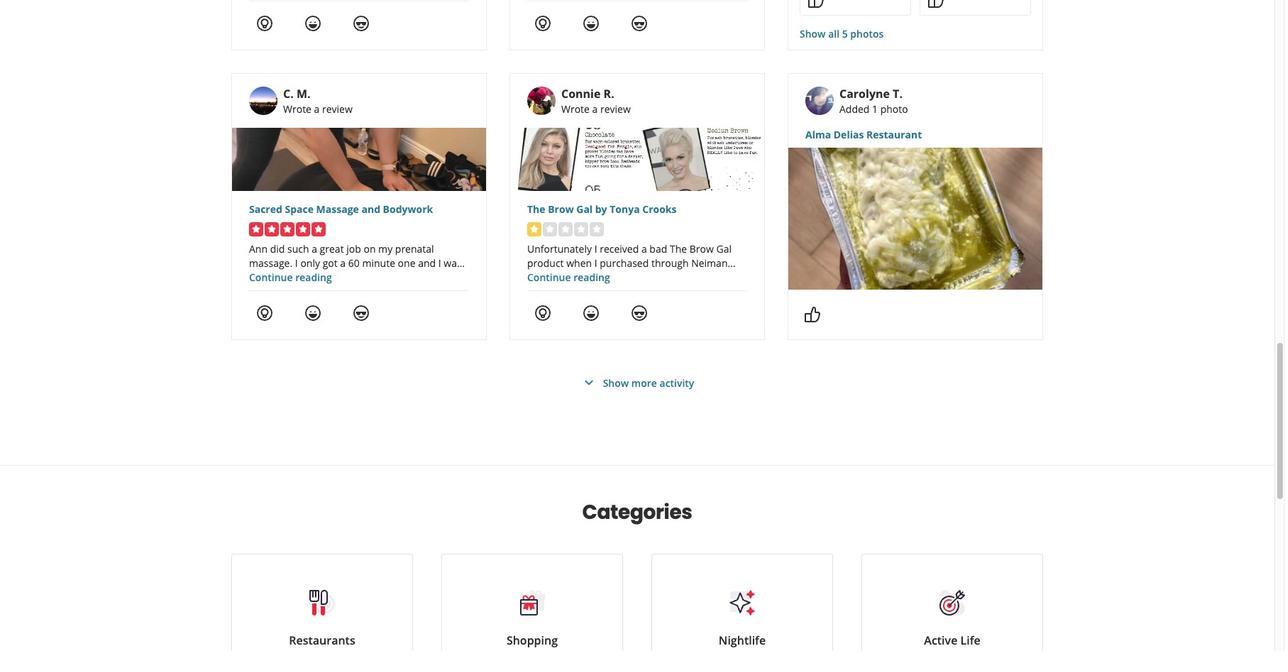 Task type: locate. For each thing, give the bounding box(es) containing it.
1 horizontal spatial continue reading button
[[528, 271, 610, 284]]

0 horizontal spatial like feed item image
[[804, 306, 822, 323]]

1 horizontal spatial continue
[[528, 271, 571, 284]]

alma delias restaurant link
[[806, 128, 1026, 142]]

review inside c. m. wrote a review
[[322, 102, 353, 116]]

0 horizontal spatial continue reading button
[[249, 271, 332, 284]]

1 star rating image
[[528, 222, 604, 236]]

show for show all 5 photos
[[800, 27, 826, 40]]

review inside "connie r. wrote a review"
[[601, 102, 631, 116]]

2 wrote from the left
[[562, 102, 590, 116]]

show left all
[[800, 27, 826, 40]]

t.
[[893, 86, 903, 102]]

1 horizontal spatial review
[[601, 102, 631, 116]]

1 reading from the left
[[296, 271, 332, 284]]

sacred space massage and bodywork
[[249, 202, 433, 216]]

1 horizontal spatial a
[[593, 102, 598, 116]]

show inside "dropdown button"
[[800, 27, 826, 40]]

brow
[[548, 202, 574, 216]]

0 vertical spatial 24 funny v2 image
[[305, 15, 322, 32]]

continue reading button for connie
[[528, 271, 610, 284]]

wrote down "connie"
[[562, 102, 590, 116]]

24 funny v2 image
[[583, 15, 600, 32], [583, 304, 600, 322]]

2 reading from the left
[[574, 271, 610, 284]]

1 horizontal spatial like feed item image
[[928, 0, 945, 8]]

bodywork
[[383, 202, 433, 216]]

show all 5 photos
[[800, 27, 884, 40]]

more
[[632, 376, 657, 389]]

r.
[[604, 86, 615, 102]]

continue down 5 star rating image
[[249, 271, 293, 284]]

alma
[[806, 128, 832, 141]]

24 cool v2 image
[[631, 15, 648, 32]]

0 horizontal spatial continue
[[249, 271, 293, 284]]

life
[[961, 633, 981, 648]]

a inside "connie r. wrote a review"
[[593, 102, 598, 116]]

like feed item image
[[808, 0, 825, 8]]

carolyne t. added 1 photo
[[840, 86, 909, 116]]

a
[[314, 102, 320, 116], [593, 102, 598, 116]]

2 continue reading from the left
[[528, 271, 610, 284]]

category navigation section navigation
[[217, 466, 1058, 651]]

24 funny v2 image left 24 cool v2 image
[[583, 15, 600, 32]]

connie
[[562, 86, 601, 102]]

1 horizontal spatial wrote
[[562, 102, 590, 116]]

a inside c. m. wrote a review
[[314, 102, 320, 116]]

shopping
[[507, 633, 558, 648]]

24 funny v2 image
[[305, 15, 322, 32], [305, 304, 322, 322]]

0 horizontal spatial reading
[[296, 271, 332, 284]]

a for m.
[[314, 102, 320, 116]]

continue reading button down 1 star rating image
[[528, 271, 610, 284]]

1 a from the left
[[314, 102, 320, 116]]

0 horizontal spatial review
[[322, 102, 353, 116]]

nightlife
[[719, 633, 766, 648]]

photos
[[851, 27, 884, 40]]

continue for connie
[[528, 271, 571, 284]]

1 vertical spatial 24 funny v2 image
[[305, 304, 322, 322]]

a right photo of c. m.
[[314, 102, 320, 116]]

categories
[[583, 498, 693, 526]]

gal
[[577, 202, 593, 216]]

1 horizontal spatial continue reading
[[528, 271, 610, 284]]

0 horizontal spatial wrote
[[283, 102, 312, 116]]

active life link
[[862, 554, 1044, 651]]

continue reading button for c.
[[249, 271, 332, 284]]

0 horizontal spatial a
[[314, 102, 320, 116]]

2 24 funny v2 image from the top
[[583, 304, 600, 322]]

show more activity button
[[581, 374, 695, 391]]

5
[[843, 27, 848, 40]]

1 vertical spatial like feed item image
[[804, 306, 822, 323]]

review
[[322, 102, 353, 116], [601, 102, 631, 116]]

1 horizontal spatial reading
[[574, 271, 610, 284]]

show
[[800, 27, 826, 40], [603, 376, 629, 389]]

c. m. link
[[283, 86, 311, 102]]

1 continue from the left
[[249, 271, 293, 284]]

photo of connie r. image
[[528, 87, 556, 115]]

1 24 funny v2 image from the top
[[305, 15, 322, 32]]

1 horizontal spatial show
[[800, 27, 826, 40]]

continue reading button down 5 star rating image
[[249, 271, 332, 284]]

continue reading down 1 star rating image
[[528, 271, 610, 284]]

continue reading for connie
[[528, 271, 610, 284]]

2 review from the left
[[601, 102, 631, 116]]

explore recent activity section section
[[220, 0, 1055, 465]]

1 continue reading button from the left
[[249, 271, 332, 284]]

and
[[362, 202, 381, 216]]

1 vertical spatial 24 funny v2 image
[[583, 304, 600, 322]]

24 funny v2 image up 24 chevron down v2 image
[[583, 304, 600, 322]]

continue reading
[[249, 271, 332, 284], [528, 271, 610, 284]]

1 vertical spatial show
[[603, 376, 629, 389]]

wrote
[[283, 102, 312, 116], [562, 102, 590, 116]]

show right 24 chevron down v2 image
[[603, 376, 629, 389]]

reading down 1 star rating image
[[574, 271, 610, 284]]

wrote inside c. m. wrote a review
[[283, 102, 312, 116]]

continue reading down 5 star rating image
[[249, 271, 332, 284]]

24 useful v2 image
[[256, 15, 273, 32], [535, 15, 552, 32], [256, 304, 273, 322], [535, 304, 552, 322]]

1
[[873, 102, 878, 116]]

2 continue reading button from the left
[[528, 271, 610, 284]]

2 a from the left
[[593, 102, 598, 116]]

24 cool v2 image for c. m.
[[353, 304, 370, 322]]

0 vertical spatial 24 funny v2 image
[[583, 15, 600, 32]]

show inside button
[[603, 376, 629, 389]]

0 horizontal spatial continue reading
[[249, 271, 332, 284]]

24 cool v2 image for connie r.
[[631, 304, 648, 322]]

2 continue from the left
[[528, 271, 571, 284]]

1 continue reading from the left
[[249, 271, 332, 284]]

the
[[528, 202, 546, 216]]

reading down 5 star rating image
[[296, 271, 332, 284]]

continue for c.
[[249, 271, 293, 284]]

tonya
[[610, 202, 640, 216]]

1 review from the left
[[322, 102, 353, 116]]

continue
[[249, 271, 293, 284], [528, 271, 571, 284]]

1 wrote from the left
[[283, 102, 312, 116]]

massage
[[316, 202, 359, 216]]

reading for m.
[[296, 271, 332, 284]]

24 chevron down v2 image
[[581, 374, 598, 391]]

photo
[[881, 102, 909, 116]]

wrote down c. m. link
[[283, 102, 312, 116]]

24 cool v2 image
[[353, 15, 370, 32], [353, 304, 370, 322], [631, 304, 648, 322]]

continue reading button
[[249, 271, 332, 284], [528, 271, 610, 284]]

0 horizontal spatial show
[[603, 376, 629, 389]]

a down connie r. link
[[593, 102, 598, 116]]

like feed item image
[[928, 0, 945, 8], [804, 306, 822, 323]]

0 vertical spatial show
[[800, 27, 826, 40]]

continue down 1 star rating image
[[528, 271, 571, 284]]

by
[[596, 202, 608, 216]]

the brow gal by tonya crooks
[[528, 202, 677, 216]]

reading
[[296, 271, 332, 284], [574, 271, 610, 284]]

wrote inside "connie r. wrote a review"
[[562, 102, 590, 116]]

carolyne
[[840, 86, 890, 102]]

2 24 funny v2 image from the top
[[305, 304, 322, 322]]

restaurant
[[867, 128, 923, 141]]

all
[[829, 27, 840, 40]]



Task type: describe. For each thing, give the bounding box(es) containing it.
show all 5 photos button
[[800, 27, 884, 41]]

sacred
[[249, 202, 283, 216]]

connie r. link
[[562, 86, 615, 102]]

0 vertical spatial like feed item image
[[928, 0, 945, 8]]

restaurants
[[289, 633, 356, 648]]

review for r.
[[601, 102, 631, 116]]

wrote for c.
[[283, 102, 312, 116]]

delias
[[834, 128, 864, 141]]

restaurants link
[[231, 554, 413, 651]]

space
[[285, 202, 314, 216]]

c. m. wrote a review
[[283, 86, 353, 116]]

5 star rating image
[[249, 222, 326, 236]]

crooks
[[643, 202, 677, 216]]

active
[[925, 633, 958, 648]]

added
[[840, 102, 870, 116]]

c.
[[283, 86, 294, 102]]

active life
[[925, 633, 981, 648]]

photo of carolyne t. image
[[806, 87, 834, 115]]

photo of c. m. image
[[249, 87, 278, 115]]

show more activity
[[603, 376, 695, 389]]

wrote for connie
[[562, 102, 590, 116]]

shopping link
[[442, 554, 623, 651]]

sacred space massage and bodywork link
[[249, 202, 469, 217]]

alma delias restaurant
[[806, 128, 923, 141]]

1 24 funny v2 image from the top
[[583, 15, 600, 32]]

nightlife link
[[652, 554, 834, 651]]

reading for r.
[[574, 271, 610, 284]]

activity
[[660, 376, 695, 389]]

show for show more activity
[[603, 376, 629, 389]]

connie r. wrote a review
[[562, 86, 631, 116]]

a for r.
[[593, 102, 598, 116]]

continue reading for c.
[[249, 271, 332, 284]]

the brow gal by tonya crooks link
[[528, 202, 748, 217]]

carolyne t. link
[[840, 86, 903, 102]]

review for m.
[[322, 102, 353, 116]]

m.
[[297, 86, 311, 102]]



Task type: vqa. For each thing, say whether or not it's contained in the screenshot.
Reviews
no



